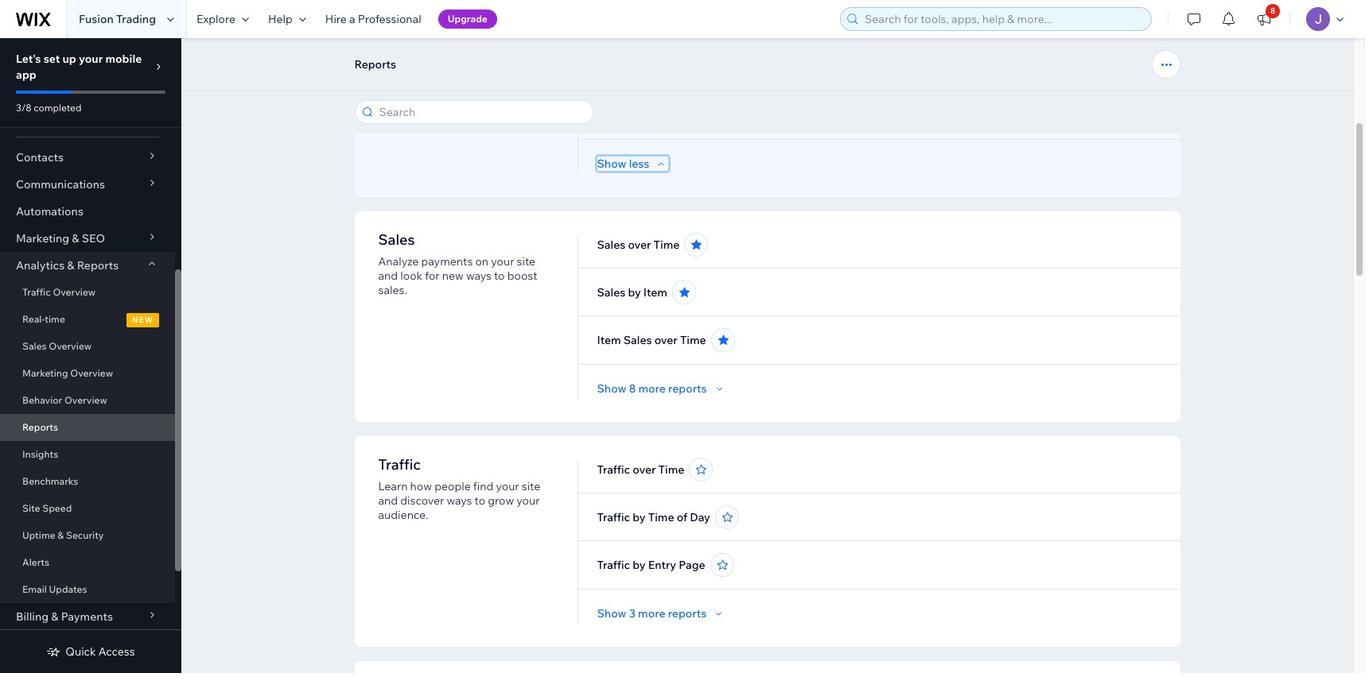 Task type: vqa. For each thing, say whether or not it's contained in the screenshot.
8
yes



Task type: locate. For each thing, give the bounding box(es) containing it.
alerts link
[[0, 550, 175, 577]]

show for traffic
[[597, 607, 627, 621]]

discover
[[400, 494, 444, 508]]

3/8
[[16, 102, 31, 114]]

time up of
[[658, 463, 684, 477]]

overview down sales overview link
[[70, 368, 113, 379]]

quick access button
[[46, 645, 135, 660]]

1 vertical spatial more
[[638, 607, 665, 621]]

to
[[494, 269, 505, 283], [475, 494, 485, 508]]

reports for reports link
[[22, 422, 58, 434]]

less
[[629, 157, 649, 171]]

reports inside button
[[354, 57, 396, 72]]

time up show less button
[[654, 108, 680, 123]]

0 horizontal spatial 8
[[629, 382, 636, 396]]

marketing up behavior
[[22, 368, 68, 379]]

and left look
[[378, 269, 398, 283]]

more
[[638, 382, 666, 396], [638, 607, 665, 621]]

time up show 8 more reports button
[[680, 333, 706, 348]]

over up show 8 more reports button
[[654, 333, 678, 348]]

ways inside 'sales analyze payments on your site and look for new ways to boost sales.'
[[466, 269, 492, 283]]

2 vertical spatial reports
[[22, 422, 58, 434]]

traffic up traffic by time of day
[[597, 463, 630, 477]]

marketing up analytics
[[16, 232, 69, 246]]

marketing & seo button
[[0, 225, 175, 252]]

reports
[[354, 57, 396, 72], [77, 259, 119, 273], [22, 422, 58, 434]]

billing & payments button
[[0, 604, 175, 631]]

automations link
[[0, 198, 175, 225]]

reports
[[668, 382, 707, 396], [668, 607, 707, 621]]

more right 3
[[638, 607, 665, 621]]

uptime & security
[[22, 530, 104, 542]]

and left the discover
[[378, 494, 398, 508]]

1 vertical spatial marketing
[[22, 368, 68, 379]]

let's
[[16, 52, 41, 66]]

reports down 'item sales over time'
[[668, 382, 707, 396]]

uptime & security link
[[0, 523, 175, 550]]

& right 'uptime'
[[58, 530, 64, 542]]

0 vertical spatial sales over time
[[597, 108, 680, 123]]

help button
[[259, 0, 316, 38]]

item down sales by item
[[597, 333, 621, 348]]

show less button
[[597, 157, 669, 171]]

insights link
[[0, 442, 175, 469]]

overview up marketing overview at the left of the page
[[49, 340, 92, 352]]

by left of
[[633, 511, 646, 525]]

to left "grow"
[[475, 494, 485, 508]]

more down 'item sales over time'
[[638, 382, 666, 396]]

item
[[643, 286, 667, 300], [597, 333, 621, 348]]

billing
[[16, 610, 49, 624]]

a
[[349, 12, 355, 26]]

set
[[44, 52, 60, 66]]

show 8 more reports button
[[597, 382, 726, 396]]

quick access
[[65, 645, 135, 660]]

by left "entry"
[[633, 558, 646, 573]]

0 vertical spatial to
[[494, 269, 505, 283]]

show left less
[[597, 157, 627, 171]]

time up sales by item
[[654, 238, 680, 252]]

1 and from the top
[[378, 269, 398, 283]]

1 vertical spatial site
[[522, 480, 540, 494]]

marketing overview
[[22, 368, 113, 379]]

hire a professional
[[325, 12, 421, 26]]

1 show from the top
[[597, 157, 627, 171]]

overview for sales overview
[[49, 340, 92, 352]]

0 vertical spatial ways
[[466, 269, 492, 283]]

security
[[66, 530, 104, 542]]

billing & payments
[[16, 610, 113, 624]]

reports down seo
[[77, 259, 119, 273]]

&
[[72, 232, 79, 246], [67, 259, 74, 273], [58, 530, 64, 542], [51, 610, 58, 624]]

1 vertical spatial ways
[[447, 494, 472, 508]]

traffic inside 'link'
[[22, 286, 51, 298]]

& for uptime
[[58, 530, 64, 542]]

insights
[[22, 449, 58, 461]]

traffic
[[22, 286, 51, 298], [378, 456, 421, 474], [597, 463, 630, 477], [597, 511, 630, 525], [597, 558, 630, 573]]

1 vertical spatial reports
[[668, 607, 707, 621]]

reports inside dropdown button
[[77, 259, 119, 273]]

overview down analytics & reports
[[53, 286, 96, 298]]

behavior overview
[[22, 395, 107, 407]]

overview down 'marketing overview' link
[[64, 395, 107, 407]]

ways right new
[[466, 269, 492, 283]]

traffic for traffic over time
[[597, 463, 630, 477]]

reports for sales
[[668, 382, 707, 396]]

traffic down traffic over time
[[597, 511, 630, 525]]

8 button
[[1247, 0, 1282, 38]]

analytics & reports
[[16, 259, 119, 273]]

traffic left "entry"
[[597, 558, 630, 573]]

to right on
[[494, 269, 505, 283]]

site right on
[[517, 255, 535, 269]]

1 vertical spatial reports
[[77, 259, 119, 273]]

overview inside behavior overview link
[[64, 395, 107, 407]]

fusion
[[79, 12, 114, 26]]

& inside popup button
[[51, 610, 58, 624]]

sales.
[[378, 283, 407, 298]]

1 vertical spatial and
[[378, 494, 398, 508]]

your
[[79, 52, 103, 66], [491, 255, 514, 269], [496, 480, 519, 494], [517, 494, 540, 508]]

8
[[1270, 6, 1275, 16], [629, 382, 636, 396]]

0 horizontal spatial to
[[475, 494, 485, 508]]

sales up 'item sales over time'
[[597, 286, 625, 300]]

2 show from the top
[[597, 382, 627, 396]]

1 vertical spatial by
[[633, 511, 646, 525]]

speed
[[42, 503, 72, 515]]

payments
[[61, 610, 113, 624]]

show left 3
[[597, 607, 627, 621]]

0 horizontal spatial reports
[[22, 422, 58, 434]]

0 vertical spatial show
[[597, 157, 627, 171]]

reports up "insights"
[[22, 422, 58, 434]]

sales over time up less
[[597, 108, 680, 123]]

ways
[[466, 269, 492, 283], [447, 494, 472, 508]]

1 horizontal spatial item
[[643, 286, 667, 300]]

boost
[[507, 269, 537, 283]]

1 vertical spatial show
[[597, 382, 627, 396]]

sales over time up sales by item
[[597, 238, 680, 252]]

site inside 'sales analyze payments on your site and look for new ways to boost sales.'
[[517, 255, 535, 269]]

overview for marketing overview
[[70, 368, 113, 379]]

& left seo
[[72, 232, 79, 246]]

1 sales over time from the top
[[597, 108, 680, 123]]

traffic inside 'traffic learn how people find your site and discover ways to grow your audience.'
[[378, 456, 421, 474]]

reports down page
[[668, 607, 707, 621]]

marketing
[[16, 232, 69, 246], [22, 368, 68, 379]]

contacts button
[[0, 144, 175, 171]]

day
[[690, 511, 710, 525]]

to inside 'traffic learn how people find your site and discover ways to grow your audience.'
[[475, 494, 485, 508]]

traffic up the learn
[[378, 456, 421, 474]]

marketing for marketing & seo
[[16, 232, 69, 246]]

updates
[[49, 584, 87, 596]]

your inside 'sales analyze payments on your site and look for new ways to boost sales.'
[[491, 255, 514, 269]]

marketing inside dropdown button
[[16, 232, 69, 246]]

show less
[[597, 157, 649, 171]]

traffic for traffic overview
[[22, 286, 51, 298]]

3/8 completed
[[16, 102, 81, 114]]

0 vertical spatial reports
[[668, 382, 707, 396]]

sales inside sales overview link
[[22, 340, 47, 352]]

site speed
[[22, 503, 72, 515]]

show 8 more reports
[[597, 382, 707, 396]]

0 horizontal spatial item
[[597, 333, 621, 348]]

by up 'item sales over time'
[[628, 286, 641, 300]]

access
[[98, 645, 135, 660]]

0 vertical spatial reports
[[354, 57, 396, 72]]

sales up analyze on the left of page
[[378, 231, 415, 249]]

traffic down analytics
[[22, 286, 51, 298]]

by for sales
[[628, 286, 641, 300]]

your inside let's set up your mobile app
[[79, 52, 103, 66]]

1 horizontal spatial reports
[[77, 259, 119, 273]]

ways left find
[[447, 494, 472, 508]]

2 horizontal spatial reports
[[354, 57, 396, 72]]

2 more from the top
[[638, 607, 665, 621]]

overview inside sales overview link
[[49, 340, 92, 352]]

sales down real-
[[22, 340, 47, 352]]

& right billing
[[51, 610, 58, 624]]

2 and from the top
[[378, 494, 398, 508]]

marketing & seo
[[16, 232, 105, 246]]

& down marketing & seo
[[67, 259, 74, 273]]

by for traffic
[[633, 511, 646, 525]]

0 vertical spatial site
[[517, 255, 535, 269]]

app
[[16, 68, 36, 82]]

your right up
[[79, 52, 103, 66]]

1 more from the top
[[638, 382, 666, 396]]

0 vertical spatial by
[[628, 286, 641, 300]]

3 show from the top
[[597, 607, 627, 621]]

traffic for traffic by entry page
[[597, 558, 630, 573]]

time
[[654, 108, 680, 123], [654, 238, 680, 252], [680, 333, 706, 348], [658, 463, 684, 477], [648, 511, 674, 525]]

site right "grow"
[[522, 480, 540, 494]]

0 vertical spatial 8
[[1270, 6, 1275, 16]]

1 vertical spatial to
[[475, 494, 485, 508]]

up
[[62, 52, 76, 66]]

show down 'item sales over time'
[[597, 382, 627, 396]]

0 vertical spatial marketing
[[16, 232, 69, 246]]

sales
[[597, 108, 625, 123], [378, 231, 415, 249], [597, 238, 625, 252], [597, 286, 625, 300], [624, 333, 652, 348], [22, 340, 47, 352]]

to inside 'sales analyze payments on your site and look for new ways to boost sales.'
[[494, 269, 505, 283]]

0 vertical spatial and
[[378, 269, 398, 283]]

0 vertical spatial more
[[638, 382, 666, 396]]

hire a professional link
[[316, 0, 431, 38]]

1 vertical spatial sales over time
[[597, 238, 680, 252]]

overview inside 'marketing overview' link
[[70, 368, 113, 379]]

learn
[[378, 480, 408, 494]]

2 vertical spatial show
[[597, 607, 627, 621]]

reports down the hire a professional link in the left top of the page
[[354, 57, 396, 72]]

benchmarks link
[[0, 469, 175, 496]]

your right on
[[491, 255, 514, 269]]

1 horizontal spatial 8
[[1270, 6, 1275, 16]]

sales inside 'sales analyze payments on your site and look for new ways to boost sales.'
[[378, 231, 415, 249]]

1 horizontal spatial to
[[494, 269, 505, 283]]

item up 'item sales over time'
[[643, 286, 667, 300]]

overview inside traffic overview 'link'
[[53, 286, 96, 298]]



Task type: describe. For each thing, give the bounding box(es) containing it.
of
[[677, 511, 687, 525]]

hire
[[325, 12, 347, 26]]

real-
[[22, 313, 45, 325]]

email
[[22, 584, 47, 596]]

entry
[[648, 558, 676, 573]]

people
[[434, 480, 471, 494]]

reports link
[[0, 414, 175, 442]]

and inside 'traffic learn how people find your site and discover ways to grow your audience.'
[[378, 494, 398, 508]]

let's set up your mobile app
[[16, 52, 142, 82]]

sales down sales by item
[[624, 333, 652, 348]]

reports for traffic
[[668, 607, 707, 621]]

& for marketing
[[72, 232, 79, 246]]

sales overview
[[22, 340, 92, 352]]

seo
[[82, 232, 105, 246]]

traffic learn how people find your site and discover ways to grow your audience.
[[378, 456, 540, 523]]

your right find
[[496, 480, 519, 494]]

analytics
[[16, 259, 65, 273]]

mobile
[[105, 52, 142, 66]]

traffic overview link
[[0, 279, 175, 306]]

upgrade button
[[438, 10, 497, 29]]

3
[[629, 607, 636, 621]]

analytics & reports button
[[0, 252, 175, 279]]

sidebar element
[[0, 38, 181, 674]]

new
[[132, 315, 154, 325]]

traffic for traffic by time of day
[[597, 511, 630, 525]]

for
[[425, 269, 440, 283]]

analyze
[[378, 255, 419, 269]]

trading
[[116, 12, 156, 26]]

overview for traffic overview
[[53, 286, 96, 298]]

reports for reports button
[[354, 57, 396, 72]]

sales overview link
[[0, 333, 175, 360]]

email updates
[[22, 584, 87, 596]]

find
[[473, 480, 493, 494]]

show for sales
[[597, 382, 627, 396]]

behavior overview link
[[0, 387, 175, 414]]

communications button
[[0, 171, 175, 198]]

traffic by time of day
[[597, 511, 710, 525]]

show 3 more reports
[[597, 607, 707, 621]]

traffic by entry page
[[597, 558, 705, 573]]

marketing for marketing overview
[[22, 368, 68, 379]]

traffic for traffic learn how people find your site and discover ways to grow your audience.
[[378, 456, 421, 474]]

ways inside 'traffic learn how people find your site and discover ways to grow your audience.'
[[447, 494, 472, 508]]

site speed link
[[0, 496, 175, 523]]

your right "grow"
[[517, 494, 540, 508]]

site inside 'traffic learn how people find your site and discover ways to grow your audience.'
[[522, 480, 540, 494]]

over up less
[[628, 108, 651, 123]]

0 vertical spatial item
[[643, 286, 667, 300]]

real-time
[[22, 313, 65, 325]]

email updates link
[[0, 577, 175, 604]]

payments
[[421, 255, 473, 269]]

8 inside button
[[1270, 6, 1275, 16]]

audience.
[[378, 508, 428, 523]]

sales by item
[[597, 286, 667, 300]]

1 vertical spatial item
[[597, 333, 621, 348]]

alerts
[[22, 557, 49, 569]]

& for billing
[[51, 610, 58, 624]]

more for traffic
[[638, 607, 665, 621]]

contacts
[[16, 150, 64, 165]]

automations
[[16, 204, 83, 219]]

traffic overview
[[22, 286, 96, 298]]

over up traffic by time of day
[[633, 463, 656, 477]]

item sales over time
[[597, 333, 706, 348]]

behavior
[[22, 395, 62, 407]]

sales analyze payments on your site and look for new ways to boost sales.
[[378, 231, 537, 298]]

site
[[22, 503, 40, 515]]

look
[[400, 269, 423, 283]]

overview for behavior overview
[[64, 395, 107, 407]]

over up sales by item
[[628, 238, 651, 252]]

grow
[[488, 494, 514, 508]]

& for analytics
[[67, 259, 74, 273]]

time left of
[[648, 511, 674, 525]]

quick
[[65, 645, 96, 660]]

completed
[[34, 102, 81, 114]]

professional
[[358, 12, 421, 26]]

fusion trading
[[79, 12, 156, 26]]

reports button
[[346, 53, 404, 76]]

2 vertical spatial by
[[633, 558, 646, 573]]

Search field
[[374, 101, 588, 123]]

page
[[679, 558, 705, 573]]

explore
[[197, 12, 235, 26]]

help
[[268, 12, 293, 26]]

sales up sales by item
[[597, 238, 625, 252]]

show 3 more reports button
[[597, 607, 726, 621]]

2 sales over time from the top
[[597, 238, 680, 252]]

on
[[475, 255, 489, 269]]

and inside 'sales analyze payments on your site and look for new ways to boost sales.'
[[378, 269, 398, 283]]

sales up 'show less'
[[597, 108, 625, 123]]

upgrade
[[448, 13, 488, 25]]

Search for tools, apps, help & more... field
[[860, 8, 1146, 30]]

time
[[45, 313, 65, 325]]

more for sales
[[638, 382, 666, 396]]

communications
[[16, 177, 105, 192]]

traffic over time
[[597, 463, 684, 477]]

marketing overview link
[[0, 360, 175, 387]]

1 vertical spatial 8
[[629, 382, 636, 396]]

new
[[442, 269, 464, 283]]



